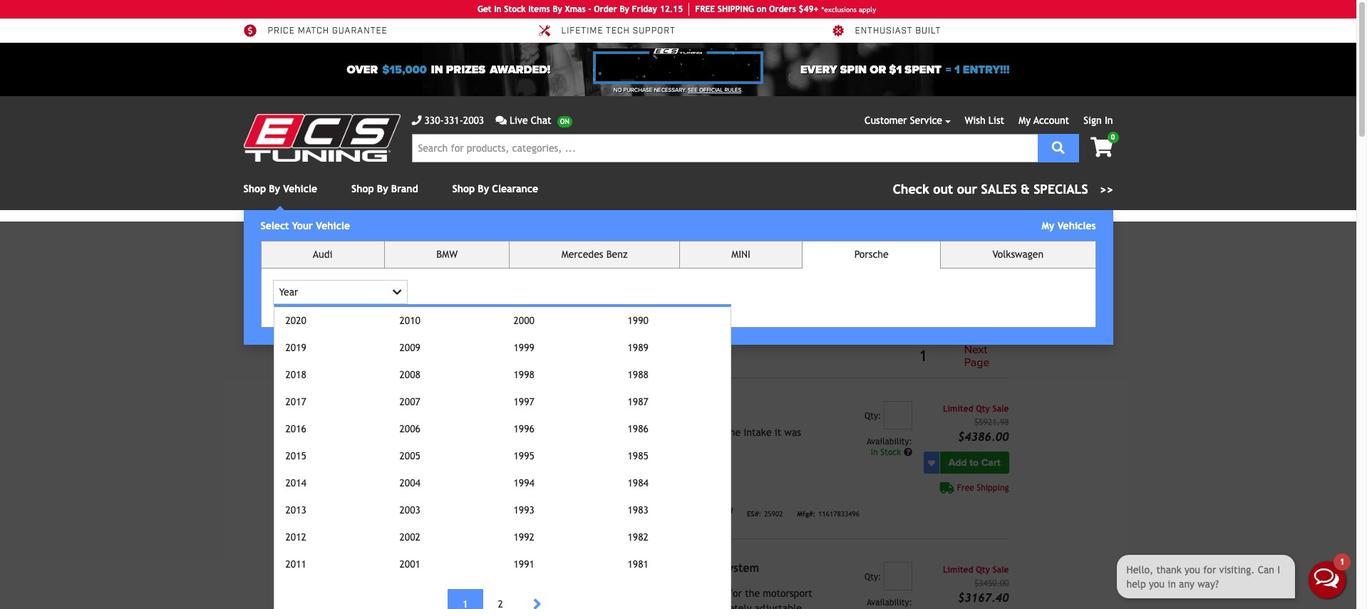 Task type: describe. For each thing, give the bounding box(es) containing it.
tap
[[871, 235, 885, 247]]

spent
[[905, 62, 942, 77]]

2 availability: from the top
[[867, 598, 913, 608]]

question circle image
[[904, 449, 913, 457]]

sign in
[[1084, 115, 1114, 126]]

adjustable
[[755, 603, 802, 610]]

every
[[801, 62, 838, 77]]

25902
[[765, 511, 783, 518]]

1985
[[628, 451, 649, 462]]

intake
[[696, 401, 729, 414]]

sale for $4386.00
[[993, 405, 1009, 414]]

page for next
[[965, 356, 990, 370]]

category
[[360, 285, 425, 303]]

2002
[[400, 532, 421, 543]]

live chat
[[510, 115, 552, 126]]

audi
[[313, 249, 333, 260]]

1 horizontal spatial clearance
[[492, 183, 538, 195]]

Search text field
[[412, 134, 1038, 163]]

or
[[870, 62, 887, 77]]

phone image
[[412, 116, 422, 126]]

sales & specials link
[[893, 180, 1114, 199]]

every spin or $1 spent = 1 entry!!!
[[801, 62, 1010, 77]]

limited for $3167.40
[[943, 566, 974, 576]]

shop for shop by vehicle
[[244, 183, 266, 195]]

qty for $3167.40
[[976, 566, 991, 576]]

sales
[[982, 182, 1017, 197]]

brand:
[[646, 511, 667, 518]]

1982
[[628, 532, 649, 543]]

=
[[946, 62, 952, 77]]

live chat link
[[496, 113, 573, 128]]

limited for $4386.00
[[943, 405, 974, 414]]

add to cart
[[949, 457, 1001, 469]]

wish
[[965, 115, 986, 126]]

angle right image
[[533, 596, 542, 610]]

ultimate
[[646, 588, 685, 600]]

vehicles
[[1058, 220, 1096, 232]]

1990
[[628, 315, 649, 327]]

es#4430806 - 32132-2 - rss+ coilover system - ultimate coil over for the motorsport enthusiast - completely adjustable - h&r - audi image
[[526, 563, 634, 610]]

live
[[510, 115, 528, 126]]

completely
[[701, 603, 752, 610]]

0 horizontal spatial stock
[[504, 4, 526, 14]]

price
[[268, 26, 295, 37]]

$5921.98
[[975, 418, 1009, 428]]

330-331-2003
[[425, 115, 484, 126]]

1994
[[514, 478, 535, 489]]

my vehicles link
[[1042, 220, 1096, 232]]

enthusiast built
[[855, 26, 942, 37]]

apply
[[859, 5, 877, 13]]

vehicle for select your vehicle
[[316, 220, 350, 232]]

entry!!!
[[963, 62, 1010, 77]]

vehicle inside give your vehicle the intake it was meant to have
[[691, 427, 723, 439]]

select for select your vehicle
[[261, 220, 289, 232]]

330-331-2003 link
[[412, 113, 484, 128]]

purchase
[[624, 87, 653, 93]]

paginated product list navigation navigation
[[637, 342, 1009, 372]]

select your vehicle
[[261, 220, 350, 232]]

your for select
[[412, 596, 434, 606]]

comments image
[[496, 116, 507, 126]]

1996
[[514, 424, 535, 435]]

lifetime tech support
[[562, 26, 676, 37]]

benz
[[607, 249, 628, 260]]

1 link
[[912, 345, 935, 369]]

1989
[[628, 342, 649, 354]]

shop by brand link
[[352, 183, 418, 195]]

free ship ping on orders $49+ *exclusions apply
[[695, 4, 877, 14]]

official
[[700, 87, 723, 93]]

match
[[298, 26, 330, 37]]

2018
[[286, 369, 307, 381]]

1 availability: from the top
[[867, 437, 913, 447]]

$49+
[[799, 4, 819, 14]]

see
[[688, 87, 698, 93]]

enthusiast
[[855, 26, 913, 37]]

2010
[[400, 315, 421, 327]]

to inside give your vehicle the intake it was meant to have
[[677, 442, 686, 454]]

1981
[[628, 559, 649, 570]]

ecs tuning 'spin to win' contest logo image
[[594, 48, 764, 84]]

*exclusions apply link
[[822, 4, 877, 15]]

mfg#: 11617833496
[[798, 511, 860, 518]]

shopping cart image
[[1091, 138, 1114, 158]]

2015
[[286, 451, 307, 462]]

in for get
[[494, 4, 502, 14]]

xmas
[[565, 4, 586, 14]]

account
[[1034, 115, 1070, 126]]

price match guarantee link
[[244, 24, 388, 37]]

items
[[529, 4, 550, 14]]

chat
[[531, 115, 552, 126]]

es#25902 - 11617833496 - euro csl intake - give your vehicle the intake it was meant to have - genuine european bmw - bmw image
[[526, 402, 634, 483]]

qty for $4386.00
[[976, 405, 991, 414]]

order
[[594, 4, 617, 14]]

2020
[[286, 315, 307, 327]]

2009
[[400, 342, 421, 354]]

free
[[958, 484, 975, 494]]

home page link
[[360, 231, 409, 241]]

1986
[[628, 424, 649, 435]]

1983
[[628, 505, 649, 516]]

select link
[[969, 236, 994, 245]]

1984
[[628, 478, 649, 489]]

2007
[[400, 396, 421, 408]]

my vehicles
[[1042, 220, 1096, 232]]

in for sign
[[1105, 115, 1114, 126]]

no purchase necessary. see official rules .
[[614, 87, 743, 93]]

sales & specials
[[982, 182, 1089, 197]]

sign
[[1084, 115, 1102, 126]]

add to cart button
[[941, 452, 1009, 474]]

next page
[[965, 343, 990, 370]]

2005
[[400, 451, 421, 462]]



Task type: vqa. For each thing, say whether or not it's contained in the screenshot.
built
yes



Task type: locate. For each thing, give the bounding box(es) containing it.
have
[[689, 442, 710, 454]]

volkswagen
[[993, 249, 1044, 260]]

qty inside the limited qty sale $5921.98 $4386.00
[[976, 405, 991, 414]]

0 vertical spatial in
[[494, 4, 502, 14]]

0 vertical spatial your
[[669, 427, 688, 439]]

0 horizontal spatial shop
[[244, 183, 266, 195]]

vehicle right a
[[960, 235, 991, 247]]

330-
[[425, 115, 444, 126]]

2012
[[286, 532, 307, 543]]

1 right =
[[955, 62, 960, 77]]

$3167.40
[[958, 592, 1009, 606]]

shop up select your vehicle on the top left of page
[[244, 183, 266, 195]]

0 horizontal spatial 1
[[921, 347, 926, 366]]

0 vertical spatial 2003
[[463, 115, 484, 126]]

for
[[729, 588, 742, 600]]

free
[[695, 4, 715, 14]]

1 vertical spatial availability:
[[867, 598, 913, 608]]

clearance down "live"
[[492, 183, 538, 195]]

genuine european bmw - corporate logo image
[[670, 509, 733, 517]]

.
[[742, 87, 743, 93]]

0 horizontal spatial in
[[494, 4, 502, 14]]

guarantee
[[332, 26, 388, 37]]

1 vertical spatial qty:
[[865, 573, 882, 583]]

- right the xmas
[[588, 4, 592, 14]]

0 horizontal spatial to
[[677, 442, 686, 454]]

1 qty from the top
[[976, 405, 991, 414]]

0 vertical spatial vehicle
[[960, 235, 991, 247]]

my for my vehicles
[[1042, 220, 1055, 232]]

your inside select your vehicle link
[[412, 596, 434, 606]]

brand down the 2004
[[360, 497, 403, 515]]

sale up $5921.98
[[993, 405, 1009, 414]]

select left your
[[261, 220, 289, 232]]

- down the coil
[[695, 603, 698, 610]]

your down 2001
[[412, 596, 434, 606]]

1 horizontal spatial in
[[871, 448, 878, 458]]

page inside paginated product list navigation navigation
[[965, 356, 990, 370]]

shop by clearance link
[[453, 183, 538, 195]]

1 horizontal spatial 1
[[955, 62, 960, 77]]

qty inside limited qty sale $3450.00 $3167.40
[[976, 566, 991, 576]]

select right a
[[969, 236, 994, 245]]

shop up bmw
[[453, 183, 475, 195]]

3 shop from the left
[[453, 183, 475, 195]]

enthusiast
[[646, 603, 692, 610]]

brand up "home page" link
[[391, 183, 418, 195]]

1 shop from the left
[[244, 183, 266, 195]]

support
[[633, 26, 676, 37]]

my left account
[[1019, 115, 1031, 126]]

0 vertical spatial sale
[[993, 405, 1009, 414]]

by for shop by brand
[[377, 183, 388, 195]]

qty up $5921.98
[[976, 405, 991, 414]]

2 horizontal spatial clearance
[[637, 278, 757, 309]]

1 vertical spatial the
[[745, 588, 760, 600]]

availability:
[[867, 437, 913, 447], [867, 598, 913, 608]]

vehicle for select your vehicle
[[437, 596, 470, 606]]

year
[[279, 286, 298, 298]]

'select'
[[887, 235, 918, 247]]

shop for shop by brand
[[352, 183, 374, 195]]

1 vertical spatial page
[[965, 356, 990, 370]]

tab list
[[261, 241, 1097, 610]]

1 sale from the top
[[993, 405, 1009, 414]]

1 limited from the top
[[943, 405, 974, 414]]

prizes
[[446, 62, 486, 77]]

1997
[[514, 396, 535, 408]]

page for home
[[384, 231, 402, 241]]

home
[[360, 231, 382, 241]]

vehicle for shop by vehicle
[[283, 183, 317, 195]]

stock left items
[[504, 4, 526, 14]]

1 qty: from the top
[[865, 412, 882, 422]]

$3450.00
[[975, 579, 1009, 589]]

1 horizontal spatial 2003
[[463, 115, 484, 126]]

ping
[[736, 4, 755, 14]]

sign in link
[[1084, 115, 1114, 126]]

stock left the question circle icon
[[881, 448, 902, 458]]

12.15
[[660, 4, 683, 14]]

0
[[1112, 133, 1116, 141]]

1 horizontal spatial page
[[965, 356, 990, 370]]

please
[[839, 235, 869, 247]]

customer service button
[[865, 113, 951, 128]]

2 horizontal spatial select
[[969, 236, 994, 245]]

$1
[[890, 62, 902, 77]]

1 horizontal spatial your
[[669, 427, 688, 439]]

my account
[[1019, 115, 1070, 126]]

2003 up the 2002
[[400, 505, 421, 516]]

1 vertical spatial 2003
[[400, 505, 421, 516]]

0 vertical spatial the
[[726, 427, 741, 439]]

0 vertical spatial limited
[[943, 405, 974, 414]]

orders
[[770, 4, 796, 14]]

2001
[[400, 559, 421, 570]]

limited inside limited qty sale $3450.00 $3167.40
[[943, 566, 974, 576]]

sale for $3167.40
[[993, 566, 1009, 576]]

1 horizontal spatial vehicle
[[960, 235, 991, 247]]

1999
[[514, 342, 535, 354]]

None number field
[[884, 402, 913, 430], [884, 563, 913, 591], [884, 402, 913, 430], [884, 563, 913, 591]]

2008
[[400, 369, 421, 381]]

0 vertical spatial -
[[588, 4, 592, 14]]

- inside ultimate coil over for the motorsport enthusiast - completely adjustable
[[695, 603, 698, 610]]

0 vertical spatial select
[[261, 220, 289, 232]]

0 vertical spatial my
[[1019, 115, 1031, 126]]

enthusiast built link
[[831, 24, 942, 37]]

my
[[1019, 115, 1031, 126], [1042, 220, 1055, 232]]

clearance down mini
[[637, 278, 757, 309]]

specials
[[1034, 182, 1089, 197]]

0 vertical spatial qty
[[976, 405, 991, 414]]

necessary.
[[654, 87, 687, 93]]

in right sign
[[1105, 115, 1114, 126]]

0 horizontal spatial -
[[588, 4, 592, 14]]

in
[[431, 62, 443, 77]]

2 qty: from the top
[[865, 573, 882, 583]]

sale inside the limited qty sale $5921.98 $4386.00
[[993, 405, 1009, 414]]

limited qty sale $5921.98 $4386.00
[[943, 405, 1009, 444]]

shipping
[[977, 484, 1009, 494]]

select down 2001
[[380, 596, 410, 606]]

service
[[911, 115, 943, 126]]

the inside ultimate coil over for the motorsport enthusiast - completely adjustable
[[745, 588, 760, 600]]

rss+ coilover system link
[[646, 562, 760, 576]]

clearance
[[492, 183, 538, 195], [412, 231, 451, 241], [637, 278, 757, 309]]

motorsport
[[763, 588, 813, 600]]

page right home
[[384, 231, 402, 241]]

select for 'select' link
[[969, 236, 994, 245]]

shop for shop by clearance
[[453, 183, 475, 195]]

0 horizontal spatial select
[[261, 220, 289, 232]]

a
[[952, 235, 957, 247]]

1 vertical spatial qty
[[976, 566, 991, 576]]

2 horizontal spatial shop
[[453, 183, 475, 195]]

2014
[[286, 478, 307, 489]]

11617833496
[[819, 511, 860, 518]]

sale inside limited qty sale $3450.00 $3167.40
[[993, 566, 1009, 576]]

add to wish list image
[[929, 460, 936, 467]]

1 vertical spatial limited
[[943, 566, 974, 576]]

0 vertical spatial brand
[[391, 183, 418, 195]]

1 vertical spatial vehicle
[[691, 427, 723, 439]]

1 vertical spatial stock
[[881, 448, 902, 458]]

the inside give your vehicle the intake it was meant to have
[[726, 427, 741, 439]]

friday
[[632, 4, 658, 14]]

limited
[[943, 405, 974, 414], [943, 566, 974, 576]]

2 vertical spatial clearance
[[637, 278, 757, 309]]

csl
[[674, 401, 693, 414]]

2 vertical spatial in
[[871, 448, 878, 458]]

2011
[[286, 559, 307, 570]]

2 vertical spatial to
[[970, 457, 979, 469]]

select your vehicle link
[[360, 588, 491, 610]]

free shipping
[[958, 484, 1009, 494]]

to left the have
[[677, 442, 686, 454]]

porsche
[[855, 249, 889, 260]]

2 sale from the top
[[993, 566, 1009, 576]]

built
[[916, 26, 942, 37]]

2 horizontal spatial to
[[970, 457, 979, 469]]

1 horizontal spatial my
[[1042, 220, 1055, 232]]

get
[[478, 4, 492, 14]]

qty up $3450.00
[[976, 566, 991, 576]]

2 vertical spatial select
[[380, 596, 410, 606]]

2 shop from the left
[[352, 183, 374, 195]]

1 horizontal spatial the
[[745, 588, 760, 600]]

1 horizontal spatial select
[[380, 596, 410, 606]]

my for my account
[[1019, 115, 1031, 126]]

page right "1" link
[[965, 356, 990, 370]]

0 horizontal spatial my
[[1019, 115, 1031, 126]]

1 left next
[[921, 347, 926, 366]]

0 vertical spatial 1
[[955, 62, 960, 77]]

qty:
[[865, 412, 882, 422], [865, 573, 882, 583]]

0 horizontal spatial 2003
[[400, 505, 421, 516]]

your inside give your vehicle the intake it was meant to have
[[669, 427, 688, 439]]

your right give
[[669, 427, 688, 439]]

1 horizontal spatial shop
[[352, 183, 374, 195]]

over
[[707, 588, 726, 600]]

intake
[[744, 427, 772, 439]]

in
[[494, 4, 502, 14], [1105, 115, 1114, 126], [871, 448, 878, 458]]

give
[[646, 427, 666, 439]]

your
[[292, 220, 313, 232]]

0 horizontal spatial vehicle
[[691, 427, 723, 439]]

by for shop by clearance
[[478, 183, 489, 195]]

give your vehicle the intake it was meant to have
[[646, 427, 802, 454]]

0 horizontal spatial the
[[726, 427, 741, 439]]

1 vertical spatial -
[[695, 603, 698, 610]]

stock
[[504, 4, 526, 14], [881, 448, 902, 458]]

2 horizontal spatial in
[[1105, 115, 1114, 126]]

1 vertical spatial in
[[1105, 115, 1114, 126]]

2003 left comments icon
[[463, 115, 484, 126]]

1 vertical spatial your
[[412, 596, 434, 606]]

by for shop by vehicle
[[269, 183, 280, 195]]

brand
[[391, 183, 418, 195], [360, 497, 403, 515]]

0 vertical spatial stock
[[504, 4, 526, 14]]

limited up $3167.40
[[943, 566, 974, 576]]

1 vertical spatial 1
[[921, 347, 926, 366]]

to right add
[[970, 457, 979, 469]]

shop up home
[[352, 183, 374, 195]]

1 vertical spatial clearance
[[412, 231, 451, 241]]

shop
[[244, 183, 266, 195], [352, 183, 374, 195], [453, 183, 475, 195]]

shop by brand
[[352, 183, 418, 195]]

1 vertical spatial my
[[1042, 220, 1055, 232]]

0 vertical spatial qty:
[[865, 412, 882, 422]]

ecs tuning image
[[244, 114, 400, 162]]

2003 inside tab list
[[400, 505, 421, 516]]

1 horizontal spatial -
[[695, 603, 698, 610]]

0 horizontal spatial page
[[384, 231, 402, 241]]

2 limited from the top
[[943, 566, 974, 576]]

vehicle up the have
[[691, 427, 723, 439]]

my account link
[[1019, 115, 1070, 126]]

2 qty from the top
[[976, 566, 991, 576]]

1995
[[514, 451, 535, 462]]

2016
[[286, 424, 307, 435]]

tab list containing audi
[[261, 241, 1097, 610]]

please tap 'select' to pick a vehicle
[[839, 235, 991, 247]]

0 vertical spatial to
[[920, 235, 929, 247]]

1 vertical spatial brand
[[360, 497, 403, 515]]

shop by vehicle
[[244, 183, 317, 195]]

0 horizontal spatial clearance
[[412, 231, 451, 241]]

system
[[722, 562, 760, 576]]

to inside button
[[970, 457, 979, 469]]

select for select your vehicle
[[380, 596, 410, 606]]

your for give
[[669, 427, 688, 439]]

the right for
[[745, 588, 760, 600]]

2013
[[286, 505, 307, 516]]

1 inside paginated product list navigation navigation
[[921, 347, 926, 366]]

1 vertical spatial sale
[[993, 566, 1009, 576]]

1 horizontal spatial stock
[[881, 448, 902, 458]]

euro csl intake
[[646, 401, 729, 414]]

1 vertical spatial to
[[677, 442, 686, 454]]

in right get
[[494, 4, 502, 14]]

page
[[384, 231, 402, 241], [965, 356, 990, 370]]

0 vertical spatial availability:
[[867, 437, 913, 447]]

bmw
[[437, 249, 458, 260]]

0 vertical spatial page
[[384, 231, 402, 241]]

rules
[[725, 87, 742, 93]]

limited up the $4386.00
[[943, 405, 974, 414]]

rss+
[[646, 562, 671, 576]]

0 horizontal spatial your
[[412, 596, 434, 606]]

0 vertical spatial clearance
[[492, 183, 538, 195]]

search image
[[1053, 141, 1065, 154]]

sale up $3450.00
[[993, 566, 1009, 576]]

1 horizontal spatial to
[[920, 235, 929, 247]]

limited inside the limited qty sale $5921.98 $4386.00
[[943, 405, 974, 414]]

my left vehicles
[[1042, 220, 1055, 232]]

1 vertical spatial select
[[969, 236, 994, 245]]

on
[[757, 4, 767, 14]]

in left the question circle icon
[[871, 448, 878, 458]]

to left "pick"
[[920, 235, 929, 247]]

coil
[[688, 588, 704, 600]]

spin
[[841, 62, 867, 77]]

the left intake
[[726, 427, 741, 439]]

clearance up bmw
[[412, 231, 451, 241]]



